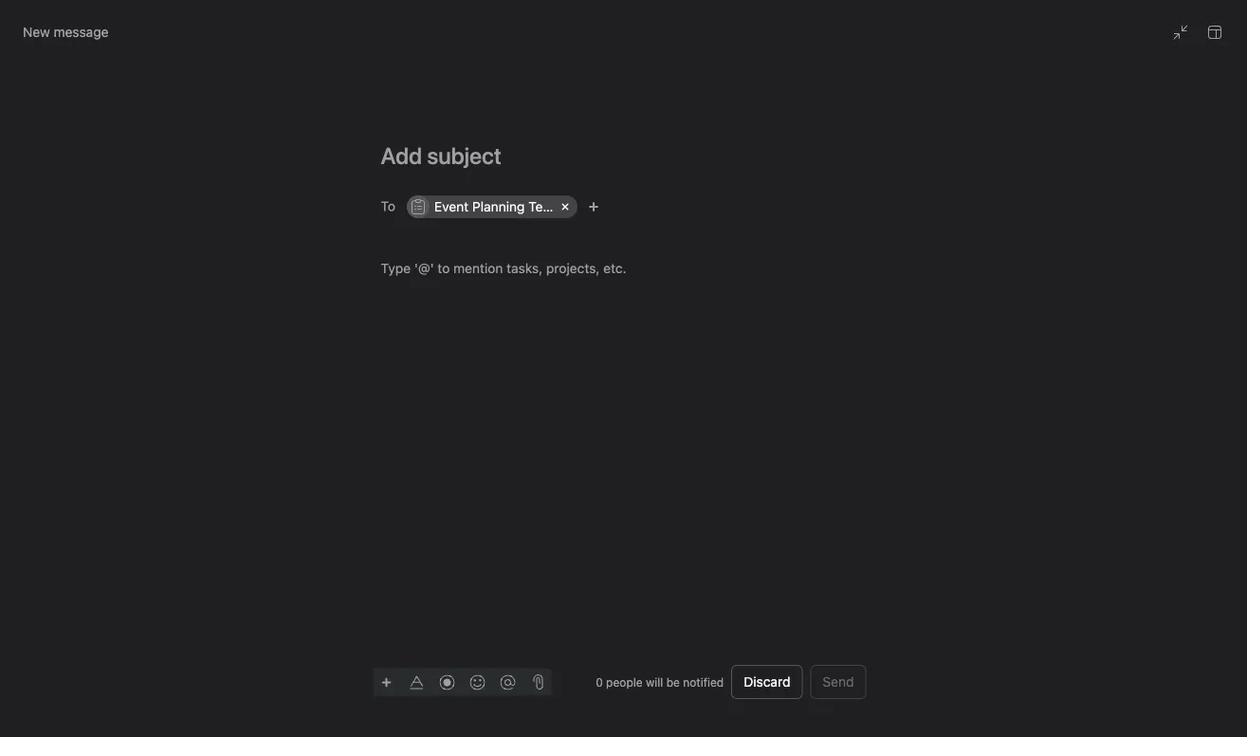 Task type: describe. For each thing, give the bounding box(es) containing it.
at mention image
[[500, 675, 516, 690]]

event planning test
[[434, 199, 554, 214]]

will
[[646, 675, 663, 689]]

0 people will be notified
[[596, 675, 724, 689]]

planning
[[472, 199, 525, 214]]

to
[[498, 190, 509, 203]]

test
[[529, 199, 554, 214]]

notified
[[683, 675, 724, 689]]

to
[[381, 198, 396, 214]]

send button
[[811, 665, 867, 699]]

event planning test cell
[[407, 195, 578, 218]]

formatting image
[[409, 675, 425, 690]]

send for send message to members
[[416, 190, 444, 203]]

people
[[606, 675, 643, 689]]

emoji image
[[470, 675, 485, 690]]

message for send
[[447, 190, 495, 203]]



Task type: vqa. For each thing, say whether or not it's contained in the screenshot.
notified on the right
yes



Task type: locate. For each thing, give the bounding box(es) containing it.
0 vertical spatial message
[[54, 24, 109, 40]]

send
[[416, 190, 444, 203], [823, 674, 854, 690]]

send for send
[[823, 674, 854, 690]]

1 vertical spatial send
[[823, 674, 854, 690]]

list box
[[400, 8, 855, 38]]

event planning test row
[[407, 194, 863, 223]]

0 horizontal spatial message
[[54, 24, 109, 40]]

send right to
[[416, 190, 444, 203]]

send message to members
[[416, 190, 562, 203]]

new message
[[23, 24, 109, 40]]

record a video image
[[440, 675, 455, 690]]

0
[[596, 675, 603, 689]]

Add subject text field
[[358, 140, 889, 171]]

message
[[54, 24, 109, 40], [447, 190, 495, 203]]

1 vertical spatial message
[[447, 190, 495, 203]]

add another team, project, or person image
[[588, 201, 600, 213]]

1 horizontal spatial send
[[823, 674, 854, 690]]

0 horizontal spatial send
[[416, 190, 444, 203]]

message inside button
[[447, 190, 495, 203]]

1 horizontal spatial message
[[447, 190, 495, 203]]

event
[[434, 199, 469, 214]]

bo
[[378, 190, 392, 203]]

send right the discard at the bottom right of page
[[823, 674, 854, 690]]

discard button
[[732, 665, 803, 699]]

message for new
[[54, 24, 109, 40]]

be
[[667, 675, 680, 689]]

toolbar
[[373, 668, 525, 696]]

show image
[[1208, 25, 1223, 40]]

send message to members button
[[408, 183, 878, 210]]

discard
[[744, 674, 791, 690]]

new
[[23, 24, 50, 40]]

members
[[512, 190, 562, 203]]

minimize image
[[1174, 25, 1189, 40]]

0 vertical spatial send
[[416, 190, 444, 203]]

insert an object image
[[381, 677, 392, 688]]



